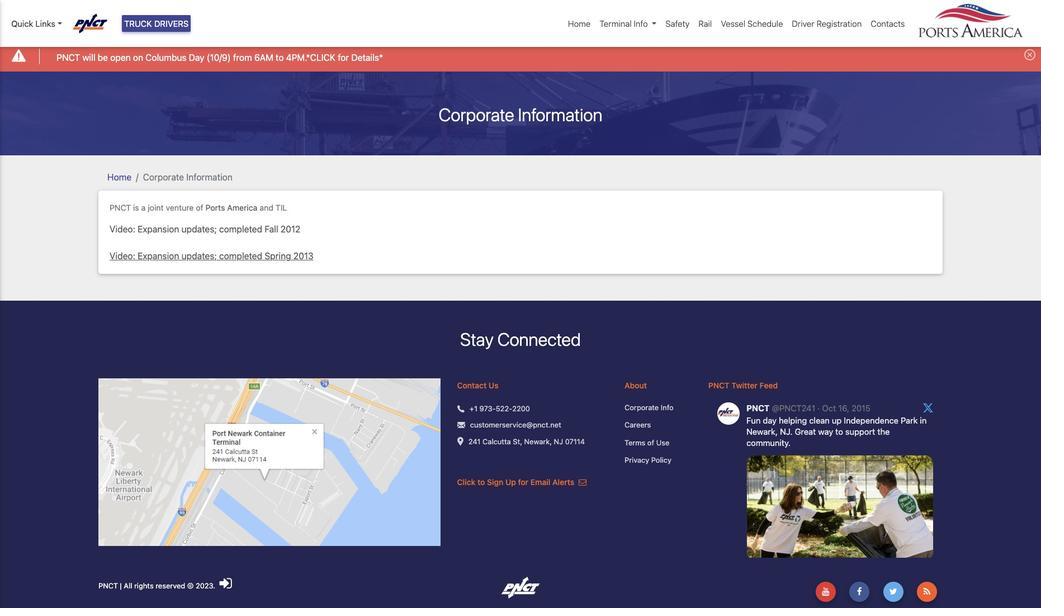 Task type: locate. For each thing, give the bounding box(es) containing it.
updates; for spring
[[182, 251, 217, 261]]

0 vertical spatial video:
[[110, 224, 135, 234]]

on
[[133, 52, 143, 62]]

rights
[[134, 581, 154, 590]]

241 calcutta st, newark, nj 07114
[[469, 437, 585, 446]]

careers
[[625, 421, 651, 430]]

0 horizontal spatial info
[[634, 18, 648, 28]]

0 horizontal spatial home link
[[107, 172, 132, 182]]

video: expansion updates; completed fall 2012
[[110, 224, 301, 234]]

of inside "link"
[[648, 438, 654, 447]]

973-
[[480, 404, 496, 413]]

sign
[[487, 477, 504, 487]]

for right up
[[518, 477, 529, 487]]

contact us
[[457, 381, 499, 390]]

corporate info link
[[625, 402, 692, 413]]

1 vertical spatial completed
[[219, 251, 262, 261]]

pnct left twitter
[[709, 381, 730, 390]]

2 expansion from the top
[[138, 251, 179, 261]]

driver
[[792, 18, 815, 28]]

of
[[196, 203, 203, 212], [648, 438, 654, 447]]

for
[[338, 52, 349, 62], [518, 477, 529, 487]]

0 vertical spatial corporate information
[[439, 104, 603, 125]]

truck drivers
[[124, 18, 189, 28]]

+1
[[470, 404, 478, 413]]

st,
[[513, 437, 522, 446]]

2 vertical spatial corporate
[[625, 403, 659, 412]]

©
[[187, 581, 194, 590]]

1 vertical spatial info
[[661, 403, 674, 412]]

info inside corporate info link
[[661, 403, 674, 412]]

reserved
[[156, 581, 185, 590]]

1 horizontal spatial home link
[[564, 13, 595, 34]]

updates; down video: expansion updates; completed fall 2012
[[182, 251, 217, 261]]

2 completed from the top
[[219, 251, 262, 261]]

fall
[[265, 224, 278, 234]]

completed
[[219, 224, 262, 234], [219, 251, 262, 261]]

0 vertical spatial info
[[634, 18, 648, 28]]

pnct left |
[[98, 581, 118, 590]]

safety link
[[661, 13, 694, 34]]

pnct for pnct will be open on columbus day (10/9) from 6am to 4pm.*click for details*
[[57, 52, 80, 62]]

0 horizontal spatial corporate information
[[143, 172, 233, 182]]

for left details* at the left of the page
[[338, 52, 349, 62]]

use
[[656, 438, 670, 447]]

envelope o image
[[579, 479, 587, 486]]

1 video: from the top
[[110, 224, 135, 234]]

0 vertical spatial completed
[[219, 224, 262, 234]]

0 vertical spatial updates;
[[182, 224, 217, 234]]

1 completed from the top
[[219, 224, 262, 234]]

information
[[518, 104, 603, 125], [186, 172, 233, 182]]

terminal info
[[600, 18, 648, 28]]

0 vertical spatial home
[[568, 18, 591, 28]]

corporate info
[[625, 403, 674, 412]]

pnct left will
[[57, 52, 80, 62]]

is
[[133, 203, 139, 212]]

video: expansion updates; completed spring 2013
[[110, 251, 314, 261]]

2 horizontal spatial corporate
[[625, 403, 659, 412]]

0 horizontal spatial for
[[338, 52, 349, 62]]

close image
[[1025, 49, 1036, 61]]

info for terminal info
[[634, 18, 648, 28]]

0 horizontal spatial of
[[196, 203, 203, 212]]

to left sign
[[478, 477, 485, 487]]

241 calcutta st, newark, nj 07114 link
[[469, 437, 585, 448]]

pnct inside alert
[[57, 52, 80, 62]]

contact
[[457, 381, 487, 390]]

0 vertical spatial information
[[518, 104, 603, 125]]

info for corporate info
[[661, 403, 674, 412]]

1 vertical spatial expansion
[[138, 251, 179, 261]]

1 vertical spatial home link
[[107, 172, 132, 182]]

0 vertical spatial for
[[338, 52, 349, 62]]

links
[[35, 18, 55, 28]]

0 vertical spatial home link
[[564, 13, 595, 34]]

1 vertical spatial updates;
[[182, 251, 217, 261]]

video:
[[110, 224, 135, 234], [110, 251, 135, 261]]

pnct left is
[[110, 203, 131, 212]]

1 updates; from the top
[[182, 224, 217, 234]]

privacy
[[625, 456, 650, 465]]

2 video: from the top
[[110, 251, 135, 261]]

nj
[[554, 437, 563, 446]]

click to sign up for email alerts link
[[457, 477, 587, 487]]

4pm.*click
[[286, 52, 336, 62]]

updates; for fall
[[182, 224, 217, 234]]

expansion
[[138, 224, 179, 234], [138, 251, 179, 261]]

1 horizontal spatial of
[[648, 438, 654, 447]]

customerservice@pnct.net
[[470, 421, 562, 430]]

of left ports
[[196, 203, 203, 212]]

to
[[276, 52, 284, 62], [478, 477, 485, 487]]

1 vertical spatial information
[[186, 172, 233, 182]]

info up the careers link
[[661, 403, 674, 412]]

1 vertical spatial video:
[[110, 251, 135, 261]]

corporate information
[[439, 104, 603, 125], [143, 172, 233, 182]]

expansion for video: expansion updates; completed fall 2012
[[138, 224, 179, 234]]

terms
[[625, 438, 646, 447]]

stay connected
[[460, 329, 581, 350]]

up
[[506, 477, 516, 487]]

1 horizontal spatial info
[[661, 403, 674, 412]]

0 vertical spatial expansion
[[138, 224, 179, 234]]

completed for spring
[[219, 251, 262, 261]]

ports
[[206, 203, 225, 212]]

vessel
[[721, 18, 746, 28]]

pnct
[[57, 52, 80, 62], [110, 203, 131, 212], [709, 381, 730, 390], [98, 581, 118, 590]]

careers link
[[625, 420, 692, 431]]

completed down the america
[[219, 224, 262, 234]]

of left use
[[648, 438, 654, 447]]

venture
[[166, 203, 194, 212]]

1 vertical spatial corporate
[[143, 172, 184, 182]]

0 horizontal spatial information
[[186, 172, 233, 182]]

completed for fall
[[219, 224, 262, 234]]

info right terminal
[[634, 18, 648, 28]]

updates; down pnct is a joint venture of ports america and til
[[182, 224, 217, 234]]

1 horizontal spatial corporate information
[[439, 104, 603, 125]]

0 vertical spatial to
[[276, 52, 284, 62]]

email
[[531, 477, 551, 487]]

info inside terminal info "link"
[[634, 18, 648, 28]]

terminal
[[600, 18, 632, 28]]

to right 6am
[[276, 52, 284, 62]]

0 horizontal spatial to
[[276, 52, 284, 62]]

corporate
[[439, 104, 514, 125], [143, 172, 184, 182], [625, 403, 659, 412]]

rail link
[[694, 13, 717, 34]]

click
[[457, 477, 476, 487]]

newark,
[[524, 437, 552, 446]]

pnct for pnct is a joint venture of ports america and til
[[110, 203, 131, 212]]

pnct will be open on columbus day (10/9) from 6am to 4pm.*click for details* link
[[57, 51, 383, 64]]

0 vertical spatial corporate
[[439, 104, 514, 125]]

video: for video: expansion updates; completed spring 2013
[[110, 251, 135, 261]]

1 vertical spatial to
[[478, 477, 485, 487]]

pnct is a joint venture of ports america and til
[[110, 203, 287, 212]]

all
[[124, 581, 132, 590]]

1 expansion from the top
[[138, 224, 179, 234]]

0 horizontal spatial home
[[107, 172, 132, 182]]

2023.
[[196, 581, 215, 590]]

video: for video: expansion updates; completed fall 2012
[[110, 224, 135, 234]]

click to sign up for email alerts
[[457, 477, 577, 487]]

quick links link
[[11, 17, 62, 30]]

til
[[276, 203, 287, 212]]

home link
[[564, 13, 595, 34], [107, 172, 132, 182]]

2013
[[293, 251, 314, 261]]

1 vertical spatial for
[[518, 477, 529, 487]]

2 updates; from the top
[[182, 251, 217, 261]]

0 vertical spatial of
[[196, 203, 203, 212]]

details*
[[351, 52, 383, 62]]

completed left spring in the top left of the page
[[219, 251, 262, 261]]

for inside alert
[[338, 52, 349, 62]]

1 vertical spatial of
[[648, 438, 654, 447]]

terms of use link
[[625, 438, 692, 449]]

updates;
[[182, 224, 217, 234], [182, 251, 217, 261]]

contacts
[[871, 18, 905, 28]]



Task type: vqa. For each thing, say whether or not it's contained in the screenshot.
Newark
no



Task type: describe. For each thing, give the bounding box(es) containing it.
drivers
[[154, 18, 189, 28]]

pnct will be open on columbus day (10/9) from 6am to 4pm.*click for details* alert
[[0, 41, 1041, 71]]

2012
[[281, 224, 301, 234]]

quick links
[[11, 18, 55, 28]]

day
[[189, 52, 204, 62]]

to inside pnct will be open on columbus day (10/9) from 6am to 4pm.*click for details* link
[[276, 52, 284, 62]]

+1 973-522-2200
[[470, 404, 530, 413]]

1 horizontal spatial for
[[518, 477, 529, 487]]

us
[[489, 381, 499, 390]]

schedule
[[748, 18, 783, 28]]

about
[[625, 381, 647, 390]]

terms of use
[[625, 438, 670, 447]]

1 vertical spatial home
[[107, 172, 132, 182]]

and
[[260, 203, 274, 212]]

open
[[110, 52, 131, 62]]

1 horizontal spatial corporate
[[439, 104, 514, 125]]

columbus
[[146, 52, 187, 62]]

joint
[[148, 203, 164, 212]]

(10/9)
[[207, 52, 231, 62]]

privacy policy
[[625, 456, 672, 465]]

522-
[[496, 404, 512, 413]]

expansion for video: expansion updates; completed spring 2013
[[138, 251, 179, 261]]

video: expansion updates; completed fall 2012 link
[[110, 223, 932, 236]]

connected
[[498, 329, 581, 350]]

registration
[[817, 18, 862, 28]]

0 horizontal spatial corporate
[[143, 172, 184, 182]]

rail
[[699, 18, 712, 28]]

1 horizontal spatial to
[[478, 477, 485, 487]]

truck
[[124, 18, 152, 28]]

safety
[[666, 18, 690, 28]]

calcutta
[[483, 437, 511, 446]]

1 horizontal spatial information
[[518, 104, 603, 125]]

truck drivers link
[[122, 15, 191, 32]]

ports america link
[[206, 203, 258, 212]]

be
[[98, 52, 108, 62]]

privacy policy link
[[625, 455, 692, 466]]

spring
[[265, 251, 291, 261]]

2200
[[512, 404, 530, 413]]

vessel schedule
[[721, 18, 783, 28]]

twitter
[[732, 381, 758, 390]]

quick
[[11, 18, 33, 28]]

video: expansion updates; completed spring 2013 link
[[110, 250, 932, 263]]

241
[[469, 437, 481, 446]]

07114
[[565, 437, 585, 446]]

customerservice@pnct.net link
[[470, 420, 562, 431]]

america
[[227, 203, 258, 212]]

a
[[141, 203, 146, 212]]

1 horizontal spatial home
[[568, 18, 591, 28]]

vessel schedule link
[[717, 13, 788, 34]]

6am
[[254, 52, 273, 62]]

|
[[120, 581, 122, 590]]

will
[[82, 52, 95, 62]]

policy
[[652, 456, 672, 465]]

+1 973-522-2200 link
[[470, 404, 530, 415]]

pnct for pnct twitter feed
[[709, 381, 730, 390]]

pnct for pnct | all rights reserved © 2023.
[[98, 581, 118, 590]]

from
[[233, 52, 252, 62]]

terminal info link
[[595, 13, 661, 34]]

feed
[[760, 381, 778, 390]]

pnct | all rights reserved © 2023.
[[98, 581, 217, 590]]

sign in image
[[220, 576, 232, 591]]

driver registration link
[[788, 13, 867, 34]]

driver registration
[[792, 18, 862, 28]]

1 vertical spatial corporate information
[[143, 172, 233, 182]]

pnct will be open on columbus day (10/9) from 6am to 4pm.*click for details*
[[57, 52, 383, 62]]

contacts link
[[867, 13, 910, 34]]

stay
[[460, 329, 494, 350]]

pnct twitter feed
[[709, 381, 778, 390]]

alerts
[[553, 477, 575, 487]]



